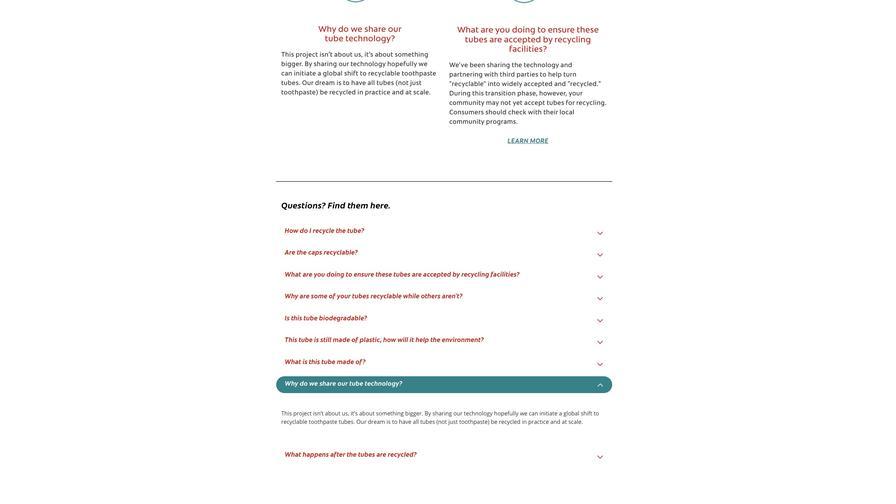 Task type: describe. For each thing, give the bounding box(es) containing it.
0 vertical spatial us,
[[354, 52, 363, 58]]

1 vertical spatial doing
[[327, 270, 345, 279]]

1 horizontal spatial with
[[528, 110, 542, 116]]

partnering
[[450, 72, 483, 78]]

some
[[311, 292, 328, 301]]

them
[[348, 199, 369, 211]]

2 vertical spatial recyclable
[[281, 418, 308, 426]]

why are some of your tubes recyclable while others aren't? button
[[285, 292, 463, 301]]

0 vertical spatial with
[[485, 72, 499, 78]]

2 vertical spatial this
[[281, 410, 292, 418]]

0 horizontal spatial practice
[[365, 90, 391, 96]]

1 vertical spatial ensure
[[354, 270, 374, 279]]

technology inside we've been sharing the technology and partnering with third parties to help turn "recyclable" into widely accepted and "recycled." during this transition phase, however, your community may not yet accept tubes for recycling. consumers should check with their local community programs.
[[524, 63, 559, 69]]

doing inside what are you doing to ensure these tubes are accepted by recycling facilities?
[[512, 26, 536, 35]]

0 horizontal spatial a
[[318, 71, 321, 77]]

how do i recycle the tube?
[[285, 226, 364, 235]]

caps
[[308, 248, 322, 257]]

1 horizontal spatial a
[[559, 410, 562, 418]]

recycle
[[313, 226, 335, 235]]

0 horizontal spatial recycling
[[462, 270, 490, 279]]

your inside we've been sharing the technology and partnering with third parties to help turn "recyclable" into widely accepted and "recycled." during this transition phase, however, your community may not yet accept tubes for recycling. consumers should check with their local community programs.
[[569, 91, 583, 97]]

phase,
[[518, 91, 538, 97]]

1 horizontal spatial toothpaste)
[[460, 418, 490, 426]]

what is this tube made of?
[[285, 357, 366, 366]]

is this tube biodegradable? button
[[285, 314, 367, 322]]

for
[[566, 100, 575, 107]]

find
[[328, 199, 346, 211]]

this tube is still made of plastic, how will it help the environment? button
[[285, 336, 484, 344]]

1 vertical spatial something
[[376, 410, 404, 418]]

what is this tube made of? button
[[285, 357, 366, 366]]

i
[[310, 226, 312, 235]]

transition
[[486, 91, 516, 97]]

0 vertical spatial it's
[[365, 52, 373, 58]]

0 vertical spatial isn't
[[320, 52, 333, 58]]

0 vertical spatial bigger.
[[281, 62, 303, 68]]

0 horizontal spatial be
[[320, 90, 328, 96]]

recycled?
[[388, 450, 417, 459]]

1 vertical spatial of
[[352, 336, 358, 344]]

tubes inside what are you doing to ensure these tubes are accepted by recycling facilities?
[[465, 36, 488, 44]]

1 vertical spatial hopefully
[[494, 410, 519, 418]]

the left tube?
[[336, 226, 346, 235]]

1 vertical spatial scale.
[[569, 418, 583, 426]]

what for what happens after the tubes are recycled? button
[[285, 450, 301, 459]]

local
[[560, 110, 575, 116]]

0 horizontal spatial you
[[314, 270, 325, 279]]

0 vertical spatial why do we share our tube technology?
[[319, 25, 402, 43]]

1 horizontal spatial sharing
[[433, 410, 452, 418]]

check
[[509, 110, 527, 116]]

questions? find them here.
[[281, 199, 391, 211]]

1 vertical spatial why do we share our tube technology?
[[285, 379, 403, 388]]

0 horizontal spatial in
[[358, 90, 364, 96]]

it
[[410, 336, 414, 344]]

you inside what are you doing to ensure these tubes are accepted by recycling facilities?
[[496, 26, 510, 35]]

do inside 'why do we share our tube technology?'
[[338, 25, 349, 34]]

1 vertical spatial recyclable
[[371, 292, 402, 301]]

1 vertical spatial practice
[[529, 418, 549, 426]]

0 horizontal spatial hopefully
[[388, 62, 417, 68]]

how
[[285, 226, 299, 235]]

learn more
[[508, 136, 549, 145]]

not
[[501, 100, 511, 107]]

here.
[[371, 199, 391, 211]]

is
[[285, 314, 290, 322]]

yet
[[513, 100, 523, 107]]

0 vertical spatial all
[[368, 80, 375, 87]]

0 vertical spatial project
[[296, 52, 318, 58]]

0 vertical spatial what are you doing to ensure these tubes are accepted by recycling facilities?
[[457, 26, 599, 54]]

into
[[488, 82, 501, 88]]

1 vertical spatial technology?
[[365, 379, 403, 388]]

technology? inside 'why do we share our tube technology?'
[[346, 35, 395, 43]]

may
[[486, 100, 499, 107]]

0 horizontal spatial these
[[376, 270, 392, 279]]

turn
[[564, 72, 577, 78]]

help inside we've been sharing the technology and partnering with third parties to help turn "recyclable" into widely accepted and "recycled." during this transition phase, however, your community may not yet accept tubes for recycling. consumers should check with their local community programs.
[[548, 72, 562, 78]]

0 horizontal spatial dream
[[315, 80, 335, 87]]

0 vertical spatial accepted
[[504, 36, 541, 44]]

should
[[486, 110, 507, 116]]

1 vertical spatial help
[[416, 336, 429, 344]]

widely
[[502, 82, 523, 88]]

0 vertical spatial something
[[395, 52, 429, 58]]

what happens after the tubes are recycled?
[[285, 450, 417, 459]]

0 vertical spatial (not
[[396, 80, 409, 87]]

this tube is still made of plastic, how will it help the environment?
[[285, 336, 484, 344]]

0 vertical spatial of
[[329, 292, 336, 301]]

of?
[[356, 357, 366, 366]]

0 vertical spatial initiate
[[294, 71, 316, 77]]

learn more link
[[500, 134, 557, 148]]

programs.
[[486, 119, 518, 126]]

after recycle image
[[506, 0, 551, 3]]

1 horizontal spatial shift
[[581, 410, 593, 418]]

sharing technology image
[[337, 0, 383, 2]]

0 vertical spatial toothpaste
[[402, 71, 437, 77]]

1 vertical spatial just
[[449, 418, 458, 426]]

do for why do we share our tube technology? button
[[300, 379, 308, 388]]

1 horizontal spatial have
[[399, 418, 412, 426]]

1 vertical spatial in
[[522, 418, 527, 426]]

biodegradable?
[[319, 314, 367, 322]]

1 horizontal spatial by
[[425, 410, 431, 418]]

why are some of your tubes recyclable while others aren't?
[[285, 292, 463, 301]]

plastic,
[[360, 336, 382, 344]]

0 horizontal spatial technology
[[351, 62, 386, 68]]

0 horizontal spatial this
[[291, 314, 302, 322]]

more
[[530, 136, 549, 145]]

how
[[383, 336, 396, 344]]

recyclable?
[[324, 248, 358, 257]]

these inside what are you doing to ensure these tubes are accepted by recycling facilities?
[[577, 26, 599, 35]]

what happens after the tubes are recycled? button
[[285, 450, 417, 459]]

ensure inside what are you doing to ensure these tubes are accepted by recycling facilities?
[[548, 26, 575, 35]]

the right are at the bottom
[[297, 248, 307, 257]]

made for of
[[333, 336, 350, 344]]

is this tube biodegradable?
[[285, 314, 367, 322]]

0 vertical spatial tubes.
[[281, 80, 301, 87]]

happens
[[303, 450, 329, 459]]

made for of?
[[337, 357, 354, 366]]

1 vertical spatial initiate
[[540, 410, 558, 418]]

0 horizontal spatial us,
[[342, 410, 349, 418]]

0 horizontal spatial shift
[[344, 71, 359, 77]]

1 vertical spatial project
[[294, 410, 312, 418]]

1 vertical spatial this
[[285, 336, 297, 344]]

0 horizontal spatial by
[[453, 270, 460, 279]]

1 horizontal spatial this
[[309, 357, 320, 366]]

0 vertical spatial just
[[411, 80, 422, 87]]

why for why do we share our tube technology?
[[285, 379, 298, 388]]

during
[[450, 91, 471, 97]]

we've been sharing the technology and partnering with third parties to help turn "recyclable" into widely accepted and "recycled." during this transition phase, however, your community may not yet accept tubes for recycling. consumers should check with their local community programs.
[[450, 63, 607, 126]]

1 horizontal spatial at
[[562, 418, 567, 426]]

1 this project isn't about us, it's about something bigger. by sharing our technology hopefully we can initiate a global shift to recyclable toothpaste tubes. our dream is to have all tubes (not just toothpaste) be recycled in practice and at scale. from the top
[[281, 52, 437, 96]]

0 horizontal spatial at
[[406, 90, 412, 96]]

why for why are some of your tubes recyclable while others aren't?
[[285, 292, 298, 301]]

1 vertical spatial tubes.
[[339, 418, 355, 426]]

1 horizontal spatial technology
[[464, 410, 493, 418]]



Task type: vqa. For each thing, say whether or not it's contained in the screenshot.
practice
yes



Task type: locate. For each thing, give the bounding box(es) containing it.
0 vertical spatial this
[[281, 52, 294, 58]]

the up third
[[512, 63, 523, 69]]

1 vertical spatial your
[[337, 292, 351, 301]]

tube inside 'why do we share our tube technology?'
[[325, 35, 344, 43]]

have
[[352, 80, 366, 87], [399, 418, 412, 426]]

0 horizontal spatial sharing
[[314, 62, 337, 68]]

1 horizontal spatial (not
[[437, 418, 447, 426]]

community up consumers on the right of the page
[[450, 100, 485, 107]]

of left 'plastic,'
[[352, 336, 358, 344]]

to inside what are you doing to ensure these tubes are accepted by recycling facilities?
[[538, 26, 546, 35]]

0 horizontal spatial by
[[305, 62, 312, 68]]

learn
[[508, 136, 529, 145]]

1 vertical spatial all
[[413, 418, 419, 426]]

what are you doing to ensure these tubes are accepted by recycling facilities? button
[[285, 270, 520, 279]]

0 vertical spatial can
[[281, 71, 293, 77]]

what
[[457, 26, 479, 35], [285, 270, 301, 279], [285, 357, 301, 366], [285, 450, 301, 459]]

aren't?
[[442, 292, 463, 301]]

0 horizontal spatial have
[[352, 80, 366, 87]]

1 horizontal spatial dream
[[368, 418, 385, 426]]

at
[[406, 90, 412, 96], [562, 418, 567, 426]]

1 horizontal spatial bigger.
[[405, 410, 423, 418]]

tube?
[[348, 226, 364, 235]]

0 horizontal spatial help
[[416, 336, 429, 344]]

to inside we've been sharing the technology and partnering with third parties to help turn "recyclable" into widely accepted and "recycled." during this transition phase, however, your community may not yet accept tubes for recycling. consumers should check with their local community programs.
[[540, 72, 547, 78]]

are the caps recyclable?
[[285, 248, 358, 257]]

recyclable
[[368, 71, 400, 77], [371, 292, 402, 301], [281, 418, 308, 426]]

2 vertical spatial this
[[309, 357, 320, 366]]

hopefully
[[388, 62, 417, 68], [494, 410, 519, 418]]

do down what is this tube made of? button
[[300, 379, 308, 388]]

after
[[331, 450, 346, 459]]

1 horizontal spatial recycling
[[555, 36, 591, 44]]

1 horizontal spatial share
[[365, 25, 386, 34]]

1 vertical spatial our
[[357, 418, 367, 426]]

others
[[421, 292, 441, 301]]

0 horizontal spatial our
[[302, 80, 314, 87]]

be
[[320, 90, 328, 96], [491, 418, 498, 426]]

why do we share our tube technology? down of?
[[285, 379, 403, 388]]

why
[[319, 25, 336, 34], [285, 292, 298, 301], [285, 379, 298, 388]]

1 vertical spatial be
[[491, 418, 498, 426]]

about
[[334, 52, 353, 58], [375, 52, 394, 58], [325, 410, 341, 418], [359, 410, 375, 418]]

accepted inside we've been sharing the technology and partnering with third parties to help turn "recyclable" into widely accepted and "recycled." during this transition phase, however, your community may not yet accept tubes for recycling. consumers should check with their local community programs.
[[524, 82, 553, 88]]

1 horizontal spatial ensure
[[548, 26, 575, 35]]

and
[[561, 63, 573, 69], [555, 82, 566, 88], [392, 90, 404, 96], [551, 418, 561, 426]]

1 vertical spatial (not
[[437, 418, 447, 426]]

0 vertical spatial these
[[577, 26, 599, 35]]

facilities? inside what are you doing to ensure these tubes are accepted by recycling facilities?
[[509, 46, 547, 54]]

will
[[398, 336, 408, 344]]

1 vertical spatial accepted
[[524, 82, 553, 88]]

this
[[281, 52, 294, 58], [285, 336, 297, 344], [281, 410, 292, 418]]

technology
[[351, 62, 386, 68], [524, 63, 559, 69], [464, 410, 493, 418]]

all
[[368, 80, 375, 87], [413, 418, 419, 426]]

made
[[333, 336, 350, 344], [337, 357, 354, 366]]

this inside we've been sharing the technology and partnering with third parties to help turn "recyclable" into widely accepted and "recycled." during this transition phase, however, your community may not yet accept tubes for recycling. consumers should check with their local community programs.
[[473, 91, 484, 97]]

0 horizontal spatial toothpaste)
[[281, 90, 319, 96]]

0 horizontal spatial just
[[411, 80, 422, 87]]

2 this project isn't about us, it's about something bigger. by sharing our technology hopefully we can initiate a global shift to recyclable toothpaste tubes. our dream is to have all tubes (not just toothpaste) be recycled in practice and at scale. from the top
[[281, 410, 599, 426]]

to
[[538, 26, 546, 35], [360, 71, 367, 77], [540, 72, 547, 78], [343, 80, 350, 87], [346, 270, 353, 279], [594, 410, 599, 418], [392, 418, 398, 426]]

0 horizontal spatial tubes.
[[281, 80, 301, 87]]

1 horizontal spatial in
[[522, 418, 527, 426]]

do down "sharing technology" "image"
[[338, 25, 349, 34]]

share down what is this tube made of? button
[[320, 379, 336, 388]]

we've
[[450, 63, 468, 69]]

these
[[577, 26, 599, 35], [376, 270, 392, 279]]

what for what is this tube made of? button
[[285, 357, 301, 366]]

share inside 'why do we share our tube technology?'
[[365, 25, 386, 34]]

1 horizontal spatial be
[[491, 418, 498, 426]]

0 vertical spatial our
[[302, 80, 314, 87]]

facilities?
[[509, 46, 547, 54], [491, 270, 520, 279]]

1 vertical spatial with
[[528, 110, 542, 116]]

the right it
[[431, 336, 441, 344]]

0 vertical spatial help
[[548, 72, 562, 78]]

tubes.
[[281, 80, 301, 87], [339, 418, 355, 426]]

1 vertical spatial made
[[337, 357, 354, 366]]

however,
[[540, 91, 567, 97]]

0 horizontal spatial bigger.
[[281, 62, 303, 68]]

your
[[569, 91, 583, 97], [337, 292, 351, 301]]

1 vertical spatial share
[[320, 379, 336, 388]]

made left of?
[[337, 357, 354, 366]]

scale.
[[414, 90, 431, 96], [569, 418, 583, 426]]

the right 'after'
[[347, 450, 357, 459]]

your up biodegradable?
[[337, 292, 351, 301]]

we inside 'why do we share our tube technology?'
[[351, 25, 363, 34]]

1 vertical spatial why
[[285, 292, 298, 301]]

parties
[[517, 72, 539, 78]]

community
[[450, 100, 485, 107], [450, 119, 485, 126]]

share down "sharing technology" "image"
[[365, 25, 386, 34]]

while
[[403, 292, 420, 301]]

of right some
[[329, 292, 336, 301]]

accept
[[525, 100, 546, 107]]

0 vertical spatial this project isn't about us, it's about something bigger. by sharing our technology hopefully we can initiate a global shift to recyclable toothpaste tubes. our dream is to have all tubes (not just toothpaste) be recycled in practice and at scale.
[[281, 52, 437, 96]]

1 vertical spatial dream
[[368, 418, 385, 426]]

do left i
[[300, 226, 308, 235]]

1 vertical spatial you
[[314, 270, 325, 279]]

just
[[411, 80, 422, 87], [449, 418, 458, 426]]

something
[[395, 52, 429, 58], [376, 410, 404, 418]]

"recycled."
[[568, 82, 601, 88]]

1 vertical spatial what are you doing to ensure these tubes are accepted by recycling facilities?
[[285, 270, 520, 279]]

1 horizontal spatial toothpaste
[[402, 71, 437, 77]]

0 vertical spatial by
[[305, 62, 312, 68]]

global
[[323, 71, 343, 77], [564, 410, 580, 418]]

1 horizontal spatial all
[[413, 418, 419, 426]]

by
[[543, 36, 553, 44], [453, 270, 460, 279]]

0 vertical spatial toothpaste)
[[281, 90, 319, 96]]

1 vertical spatial these
[[376, 270, 392, 279]]

doing down recyclable?
[[327, 270, 345, 279]]

0 vertical spatial do
[[338, 25, 349, 34]]

0 vertical spatial technology?
[[346, 35, 395, 43]]

with up the into
[[485, 72, 499, 78]]

0 horizontal spatial scale.
[[414, 90, 431, 96]]

recycling inside what are you doing to ensure these tubes are accepted by recycling facilities?
[[555, 36, 591, 44]]

why do we share our tube technology? button
[[285, 379, 403, 388]]

2 vertical spatial accepted
[[423, 270, 451, 279]]

"recyclable"
[[450, 82, 486, 88]]

technology?
[[346, 35, 395, 43], [365, 379, 403, 388]]

sharing inside we've been sharing the technology and partnering with third parties to help turn "recyclable" into widely accepted and "recycled." during this transition phase, however, your community may not yet accept tubes for recycling. consumers should check with their local community programs.
[[487, 63, 511, 69]]

in
[[358, 90, 364, 96], [522, 418, 527, 426]]

been
[[470, 63, 486, 69]]

0 vertical spatial recyclable
[[368, 71, 400, 77]]

third
[[500, 72, 515, 78]]

still
[[321, 336, 332, 344]]

why do we share our tube technology? down "sharing technology" "image"
[[319, 25, 402, 43]]

practice
[[365, 90, 391, 96], [529, 418, 549, 426]]

are the caps recyclable? button
[[285, 248, 358, 257]]

1 horizontal spatial of
[[352, 336, 358, 344]]

community down consumers on the right of the page
[[450, 119, 485, 126]]

what are you doing to ensure these tubes are accepted by recycling facilities?
[[457, 26, 599, 54], [285, 270, 520, 279]]

1 horizontal spatial doing
[[512, 26, 536, 35]]

isn't
[[320, 52, 333, 58], [313, 410, 324, 418]]

do
[[338, 25, 349, 34], [300, 226, 308, 235], [300, 379, 308, 388]]

made right still at left bottom
[[333, 336, 350, 344]]

1 vertical spatial can
[[529, 410, 538, 418]]

accepted
[[504, 36, 541, 44], [524, 82, 553, 88], [423, 270, 451, 279]]

doing down 'after recycle' image
[[512, 26, 536, 35]]

are
[[285, 248, 296, 257]]

help
[[548, 72, 562, 78], [416, 336, 429, 344]]

tubes inside we've been sharing the technology and partnering with third parties to help turn "recyclable" into widely accepted and "recycled." during this transition phase, however, your community may not yet accept tubes for recycling. consumers should check with their local community programs.
[[547, 100, 565, 107]]

1 vertical spatial this
[[291, 314, 302, 322]]

what for what are you doing to ensure these tubes are accepted by recycling facilities? button
[[285, 270, 301, 279]]

help left turn
[[548, 72, 562, 78]]

0 vertical spatial scale.
[[414, 90, 431, 96]]

the
[[512, 63, 523, 69], [336, 226, 346, 235], [297, 248, 307, 257], [431, 336, 441, 344], [347, 450, 357, 459]]

1 vertical spatial toothpaste
[[309, 418, 338, 426]]

questions?
[[281, 199, 326, 211]]

with down accept
[[528, 110, 542, 116]]

1 horizontal spatial help
[[548, 72, 562, 78]]

help right it
[[416, 336, 429, 344]]

0 vertical spatial community
[[450, 100, 485, 107]]

can
[[281, 71, 293, 77], [529, 410, 538, 418]]

0 horizontal spatial toothpaste
[[309, 418, 338, 426]]

1 horizontal spatial global
[[564, 410, 580, 418]]

do for how do i recycle the tube? button
[[300, 226, 308, 235]]

environment?
[[442, 336, 484, 344]]

1 horizontal spatial recycled
[[499, 418, 521, 426]]

your up for
[[569, 91, 583, 97]]

tubes
[[465, 36, 488, 44], [377, 80, 394, 87], [547, 100, 565, 107], [394, 270, 411, 279], [352, 292, 369, 301], [421, 418, 435, 426], [358, 450, 375, 459]]

their
[[544, 110, 558, 116]]

recycling.
[[577, 100, 607, 107]]

sharing
[[314, 62, 337, 68], [487, 63, 511, 69], [433, 410, 452, 418]]

0 horizontal spatial global
[[323, 71, 343, 77]]

1 vertical spatial isn't
[[313, 410, 324, 418]]

0 vertical spatial practice
[[365, 90, 391, 96]]

1 community from the top
[[450, 100, 485, 107]]

us,
[[354, 52, 363, 58], [342, 410, 349, 418]]

0 vertical spatial recycled
[[330, 90, 356, 96]]

our inside 'why do we share our tube technology?'
[[388, 25, 402, 34]]

we
[[351, 25, 363, 34], [419, 62, 428, 68], [310, 379, 318, 388], [520, 410, 528, 418]]

project
[[296, 52, 318, 58], [294, 410, 312, 418]]

1 vertical spatial facilities?
[[491, 270, 520, 279]]

of
[[329, 292, 336, 301], [352, 336, 358, 344]]

is
[[337, 80, 342, 87], [314, 336, 319, 344], [303, 357, 308, 366], [387, 418, 391, 426]]

2 community from the top
[[450, 119, 485, 126]]

1 vertical spatial recycled
[[499, 418, 521, 426]]

by inside what are you doing to ensure these tubes are accepted by recycling facilities?
[[543, 36, 553, 44]]

1 vertical spatial shift
[[581, 410, 593, 418]]

1 vertical spatial this project isn't about us, it's about something bigger. by sharing our technology hopefully we can initiate a global shift to recyclable toothpaste tubes. our dream is to have all tubes (not just toothpaste) be recycled in practice and at scale.
[[281, 410, 599, 426]]

why do we share our tube technology?
[[319, 25, 402, 43], [285, 379, 403, 388]]

1 vertical spatial have
[[399, 418, 412, 426]]

0 vertical spatial a
[[318, 71, 321, 77]]

1 vertical spatial it's
[[351, 410, 358, 418]]

our
[[302, 80, 314, 87], [357, 418, 367, 426]]

1 vertical spatial at
[[562, 418, 567, 426]]

1 horizontal spatial hopefully
[[494, 410, 519, 418]]

1 horizontal spatial initiate
[[540, 410, 558, 418]]

with
[[485, 72, 499, 78], [528, 110, 542, 116]]

1 vertical spatial bigger.
[[405, 410, 423, 418]]

0 horizontal spatial initiate
[[294, 71, 316, 77]]

dream
[[315, 80, 335, 87], [368, 418, 385, 426]]

0 horizontal spatial recycled
[[330, 90, 356, 96]]

the inside we've been sharing the technology and partnering with third parties to help turn "recyclable" into widely accepted and "recycled." during this transition phase, however, your community may not yet accept tubes for recycling. consumers should check with their local community programs.
[[512, 63, 523, 69]]

0 vertical spatial have
[[352, 80, 366, 87]]

why inside 'why do we share our tube technology?'
[[319, 25, 336, 34]]

(not
[[396, 80, 409, 87], [437, 418, 447, 426]]

by
[[305, 62, 312, 68], [425, 410, 431, 418]]

consumers
[[450, 110, 484, 116]]

0 vertical spatial dream
[[315, 80, 335, 87]]

how do i recycle the tube? button
[[285, 226, 364, 235]]



